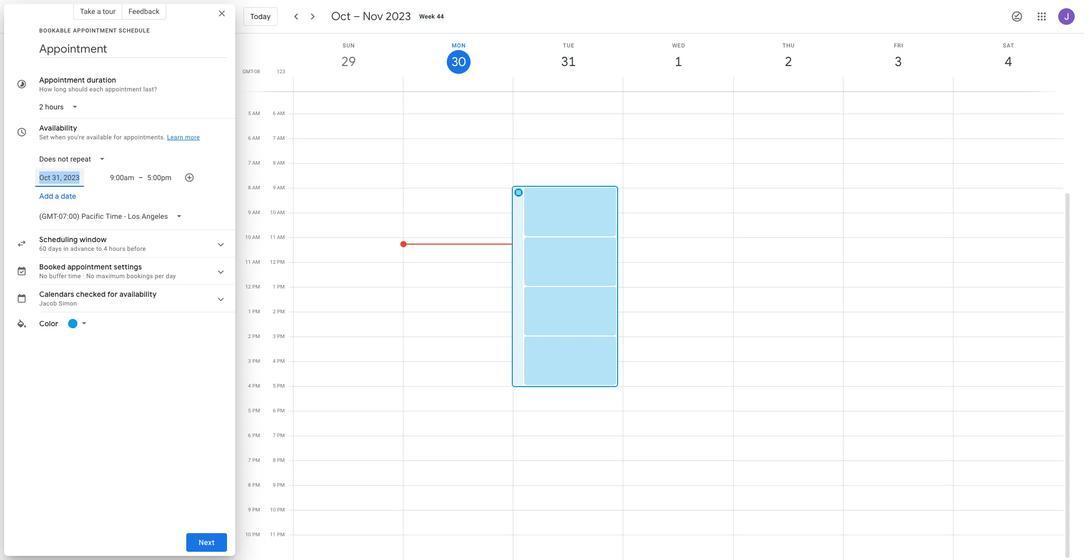 Task type: vqa. For each thing, say whether or not it's contained in the screenshot.
rightmost 7 AM
yes



Task type: describe. For each thing, give the bounding box(es) containing it.
31 column header
[[513, 34, 624, 91]]

bookings
[[127, 273, 153, 280]]

set
[[39, 134, 49, 141]]

5 am
[[248, 110, 260, 116]]

wed 1
[[673, 42, 686, 70]]

·
[[83, 273, 85, 280]]

calendars checked for availability jacob simon
[[39, 290, 157, 307]]

4 inside scheduling window 60 days in advance to 4 hours before
[[104, 245, 107, 252]]

add a date button
[[35, 187, 80, 205]]

2023
[[386, 9, 411, 24]]

thu
[[783, 42, 795, 49]]

schedule
[[119, 27, 150, 34]]

mon
[[452, 42, 466, 49]]

0 horizontal spatial 2 pm
[[248, 334, 260, 339]]

calendars
[[39, 290, 74, 299]]

4 inside sat 4
[[1005, 53, 1012, 70]]

add a date
[[39, 192, 76, 201]]

31
[[561, 53, 576, 70]]

hours
[[109, 245, 126, 252]]

appointment inside appointment duration how long should each appointment last?
[[105, 86, 142, 93]]

week 44
[[419, 13, 444, 20]]

1 vertical spatial 9 am
[[248, 210, 260, 215]]

1 vertical spatial 4 pm
[[248, 383, 260, 389]]

1 horizontal spatial 5 pm
[[273, 383, 285, 389]]

friday, november 3 element
[[887, 50, 911, 74]]

gmt-08
[[243, 69, 260, 74]]

feedback
[[128, 7, 160, 15]]

appointments.
[[124, 134, 165, 141]]

1 no from the left
[[39, 273, 47, 280]]

long
[[54, 86, 67, 93]]

how
[[39, 86, 52, 93]]

duration
[[87, 75, 116, 85]]

30
[[451, 54, 465, 70]]

date
[[61, 192, 76, 201]]

sunday, october 29 element
[[337, 50, 361, 74]]

oct
[[331, 9, 351, 24]]

availability
[[120, 290, 157, 299]]

1 horizontal spatial 1 pm
[[273, 284, 285, 290]]

1 horizontal spatial 11 am
[[270, 234, 285, 240]]

time
[[68, 273, 81, 280]]

0 horizontal spatial 8 pm
[[248, 482, 260, 488]]

thursday, november 2 element
[[777, 50, 801, 74]]

0 horizontal spatial 8 am
[[248, 185, 260, 191]]

0 horizontal spatial 1
[[248, 309, 251, 314]]

0 vertical spatial 8 am
[[273, 160, 285, 166]]

30 column header
[[403, 34, 514, 91]]

mon 30
[[451, 42, 466, 70]]

scheduling
[[39, 235, 78, 244]]

0 vertical spatial 6 pm
[[273, 408, 285, 414]]

1 column header
[[623, 34, 734, 91]]

0 vertical spatial 12 pm
[[270, 259, 285, 265]]

add
[[39, 192, 53, 201]]

jacob
[[39, 300, 57, 307]]

fri
[[894, 42, 904, 49]]

0 vertical spatial 11
[[270, 234, 276, 240]]

color
[[39, 319, 58, 328]]

0 horizontal spatial 9 pm
[[248, 507, 260, 513]]

booked appointment settings no buffer time · no maximum bookings per day
[[39, 262, 176, 280]]

days
[[48, 245, 62, 252]]

1 horizontal spatial –
[[353, 9, 360, 24]]

1 horizontal spatial 9 pm
[[273, 482, 285, 488]]

next button
[[186, 530, 227, 555]]

sun
[[343, 42, 355, 49]]

123
[[277, 69, 286, 74]]

1 vertical spatial 5
[[273, 383, 276, 389]]

0 horizontal spatial 3
[[248, 358, 251, 364]]

availability set when you're available for appointments. learn more
[[39, 123, 200, 141]]

1 horizontal spatial 2
[[273, 309, 276, 314]]

1 vertical spatial 5 pm
[[248, 408, 260, 414]]

booked
[[39, 262, 66, 272]]

next
[[199, 538, 215, 547]]

0 horizontal spatial 6 pm
[[248, 433, 260, 438]]

fri 3
[[894, 42, 904, 70]]

buffer
[[49, 273, 67, 280]]

0 horizontal spatial 12
[[245, 284, 251, 290]]

last?
[[143, 86, 157, 93]]

grid containing 29
[[240, 34, 1072, 560]]

for inside calendars checked for availability jacob simon
[[107, 290, 118, 299]]

appointment
[[39, 75, 85, 85]]

bookable appointment schedule
[[39, 27, 150, 34]]

0 vertical spatial 12
[[270, 259, 276, 265]]

take a tour button
[[73, 3, 122, 20]]

0 vertical spatial 8 pm
[[273, 457, 285, 463]]

tue
[[563, 42, 575, 49]]

29 column header
[[293, 34, 404, 91]]

wed
[[673, 42, 686, 49]]

week
[[419, 13, 435, 20]]

learn
[[167, 134, 183, 141]]

nov
[[363, 9, 383, 24]]

sat 4
[[1003, 42, 1015, 70]]

1 vertical spatial 3 pm
[[248, 358, 260, 364]]

to
[[96, 245, 102, 252]]

available
[[86, 134, 112, 141]]

availability
[[39, 123, 77, 133]]

0 horizontal spatial 11 am
[[245, 259, 260, 265]]

1 horizontal spatial 10 am
[[270, 210, 285, 215]]

tuesday, october 31 element
[[557, 50, 581, 74]]



Task type: locate. For each thing, give the bounding box(es) containing it.
2 horizontal spatial 2
[[785, 53, 792, 70]]

1 horizontal spatial 6 pm
[[273, 408, 285, 414]]

maximum
[[96, 273, 125, 280]]

should
[[68, 86, 88, 93]]

no right ·
[[86, 273, 95, 280]]

1 vertical spatial 8 am
[[248, 185, 260, 191]]

6 pm
[[273, 408, 285, 414], [248, 433, 260, 438]]

0 horizontal spatial 4 pm
[[248, 383, 260, 389]]

no down booked
[[39, 273, 47, 280]]

2 vertical spatial 5
[[248, 408, 251, 414]]

before
[[127, 245, 146, 252]]

8 am
[[273, 160, 285, 166], [248, 185, 260, 191]]

sun 29
[[341, 42, 355, 70]]

1 vertical spatial –
[[138, 173, 143, 182]]

for inside availability set when you're available for appointments. learn more
[[114, 134, 122, 141]]

0 horizontal spatial 7 am
[[248, 160, 260, 166]]

you're
[[67, 134, 85, 141]]

1 horizontal spatial 3 pm
[[273, 334, 285, 339]]

1 vertical spatial a
[[55, 192, 59, 201]]

0 horizontal spatial no
[[39, 273, 47, 280]]

1 horizontal spatial no
[[86, 273, 95, 280]]

1 horizontal spatial 4 pm
[[273, 358, 285, 364]]

11 pm
[[270, 532, 285, 537]]

0 vertical spatial 7 pm
[[273, 433, 285, 438]]

0 horizontal spatial 1 pm
[[248, 309, 260, 314]]

2 vertical spatial 3
[[248, 358, 251, 364]]

End time text field
[[147, 171, 176, 184]]

10 pm
[[270, 507, 285, 513], [245, 532, 260, 537]]

appointment duration how long should each appointment last?
[[39, 75, 157, 93]]

11 am
[[270, 234, 285, 240], [245, 259, 260, 265]]

1 vertical spatial 12 pm
[[245, 284, 260, 290]]

bookable
[[39, 27, 71, 34]]

appointment
[[73, 27, 117, 34]]

more
[[185, 134, 200, 141]]

0 vertical spatial 1 pm
[[273, 284, 285, 290]]

1 horizontal spatial 9 am
[[273, 185, 285, 191]]

0 vertical spatial 4 pm
[[273, 358, 285, 364]]

1 vertical spatial 1 pm
[[248, 309, 260, 314]]

1 vertical spatial 3
[[273, 334, 276, 339]]

6
[[273, 110, 276, 116], [248, 135, 251, 141], [273, 408, 276, 414], [248, 433, 251, 438]]

1 horizontal spatial 12
[[270, 259, 276, 265]]

a right add
[[55, 192, 59, 201]]

6 am right 5 am
[[273, 110, 285, 116]]

when
[[50, 134, 66, 141]]

grid
[[240, 34, 1072, 560]]

2 horizontal spatial 1
[[675, 53, 682, 70]]

2 column header
[[733, 34, 844, 91]]

tue 31
[[561, 42, 576, 70]]

Add title text field
[[39, 41, 227, 57]]

9
[[273, 185, 276, 191], [248, 210, 251, 215], [273, 482, 276, 488], [248, 507, 251, 513]]

6 am
[[273, 110, 285, 116], [248, 135, 260, 141]]

0 horizontal spatial 10 am
[[245, 234, 260, 240]]

9 pm
[[273, 482, 285, 488], [248, 507, 260, 513]]

learn more link
[[167, 134, 200, 141]]

pm
[[277, 259, 285, 265], [252, 284, 260, 290], [277, 284, 285, 290], [252, 309, 260, 314], [277, 309, 285, 314], [252, 334, 260, 339], [277, 334, 285, 339], [252, 358, 260, 364], [277, 358, 285, 364], [252, 383, 260, 389], [277, 383, 285, 389], [252, 408, 260, 414], [277, 408, 285, 414], [252, 433, 260, 438], [277, 433, 285, 438], [252, 457, 260, 463], [277, 457, 285, 463], [252, 482, 260, 488], [277, 482, 285, 488], [252, 507, 260, 513], [277, 507, 285, 513], [252, 532, 260, 537], [277, 532, 285, 537]]

1 vertical spatial 2 pm
[[248, 334, 260, 339]]

0 vertical spatial 11 am
[[270, 234, 285, 240]]

0 vertical spatial 2 pm
[[273, 309, 285, 314]]

wednesday, november 1 element
[[667, 50, 691, 74]]

2 horizontal spatial 3
[[895, 53, 902, 70]]

checked
[[76, 290, 106, 299]]

0 vertical spatial for
[[114, 134, 122, 141]]

0 horizontal spatial –
[[138, 173, 143, 182]]

1 vertical spatial 11
[[245, 259, 251, 265]]

simon
[[59, 300, 77, 307]]

1 horizontal spatial 8 pm
[[273, 457, 285, 463]]

2 pm
[[273, 309, 285, 314], [248, 334, 260, 339]]

0 horizontal spatial 10 pm
[[245, 532, 260, 537]]

appointment up ·
[[67, 262, 112, 272]]

0 horizontal spatial a
[[55, 192, 59, 201]]

0 vertical spatial 7 am
[[273, 135, 285, 141]]

5 pm
[[273, 383, 285, 389], [248, 408, 260, 414]]

60
[[39, 245, 47, 252]]

a
[[97, 7, 101, 15], [55, 192, 59, 201]]

0 vertical spatial 5
[[248, 110, 251, 116]]

0 vertical spatial 5 pm
[[273, 383, 285, 389]]

sat
[[1003, 42, 1015, 49]]

11
[[270, 234, 276, 240], [245, 259, 251, 265], [270, 532, 276, 537]]

0 vertical spatial appointment
[[105, 86, 142, 93]]

saturday, november 4 element
[[997, 50, 1021, 74]]

0 vertical spatial 10 pm
[[270, 507, 285, 513]]

0 vertical spatial 2
[[785, 53, 792, 70]]

window
[[80, 235, 107, 244]]

1 horizontal spatial 7 am
[[273, 135, 285, 141]]

1 vertical spatial 6 am
[[248, 135, 260, 141]]

1 inside "wed 1"
[[675, 53, 682, 70]]

settings
[[114, 262, 142, 272]]

0 vertical spatial 9 pm
[[273, 482, 285, 488]]

a left tour
[[97, 7, 101, 15]]

1
[[675, 53, 682, 70], [273, 284, 276, 290], [248, 309, 251, 314]]

today
[[250, 12, 271, 21]]

for right available on the left of the page
[[114, 134, 122, 141]]

4 column header
[[953, 34, 1064, 91]]

take
[[80, 7, 95, 15]]

0 vertical spatial a
[[97, 7, 101, 15]]

1 vertical spatial 10 am
[[245, 234, 260, 240]]

am
[[252, 110, 260, 116], [277, 110, 285, 116], [252, 135, 260, 141], [277, 135, 285, 141], [252, 160, 260, 166], [277, 160, 285, 166], [252, 185, 260, 191], [277, 185, 285, 191], [252, 210, 260, 215], [277, 210, 285, 215], [252, 234, 260, 240], [277, 234, 285, 240], [252, 259, 260, 265]]

1 horizontal spatial 3
[[273, 334, 276, 339]]

1 horizontal spatial 1
[[273, 284, 276, 290]]

0 vertical spatial 9 am
[[273, 185, 285, 191]]

2 vertical spatial 2
[[248, 334, 251, 339]]

4
[[1005, 53, 1012, 70], [104, 245, 107, 252], [273, 358, 276, 364], [248, 383, 251, 389]]

0 vertical spatial –
[[353, 9, 360, 24]]

0 vertical spatial 6 am
[[273, 110, 285, 116]]

oct – nov 2023
[[331, 9, 411, 24]]

7
[[273, 135, 276, 141], [248, 160, 251, 166], [273, 433, 276, 438], [248, 457, 251, 463]]

Date text field
[[39, 171, 80, 184]]

2
[[785, 53, 792, 70], [273, 309, 276, 314], [248, 334, 251, 339]]

1 vertical spatial 10 pm
[[245, 532, 260, 537]]

appointment down duration
[[105, 86, 142, 93]]

44
[[437, 13, 444, 20]]

in
[[63, 245, 69, 252]]

2 vertical spatial 1
[[248, 309, 251, 314]]

0 vertical spatial 1
[[675, 53, 682, 70]]

7 pm
[[273, 433, 285, 438], [248, 457, 260, 463]]

0 horizontal spatial 5 pm
[[248, 408, 260, 414]]

appointment
[[105, 86, 142, 93], [67, 262, 112, 272]]

1 horizontal spatial 6 am
[[273, 110, 285, 116]]

1 horizontal spatial 8 am
[[273, 160, 285, 166]]

gmt-
[[243, 69, 254, 74]]

2 inside thu 2
[[785, 53, 792, 70]]

08
[[254, 69, 260, 74]]

0 horizontal spatial 2
[[248, 334, 251, 339]]

today button
[[244, 4, 278, 29]]

1 horizontal spatial 7 pm
[[273, 433, 285, 438]]

2 no from the left
[[86, 273, 95, 280]]

1 horizontal spatial a
[[97, 7, 101, 15]]

per
[[155, 273, 164, 280]]

appointment inside 'booked appointment settings no buffer time · no maximum bookings per day'
[[67, 262, 112, 272]]

10 pm up 11 pm on the bottom of page
[[270, 507, 285, 513]]

10 pm left 11 pm on the bottom of page
[[245, 532, 260, 537]]

tour
[[103, 7, 116, 15]]

for down maximum
[[107, 290, 118, 299]]

take a tour
[[80, 7, 116, 15]]

0 vertical spatial 10 am
[[270, 210, 285, 215]]

–
[[353, 9, 360, 24], [138, 173, 143, 182]]

– right oct
[[353, 9, 360, 24]]

8
[[273, 160, 276, 166], [248, 185, 251, 191], [273, 457, 276, 463], [248, 482, 251, 488]]

1 horizontal spatial 10 pm
[[270, 507, 285, 513]]

0 horizontal spatial 12 pm
[[245, 284, 260, 290]]

1 horizontal spatial 12 pm
[[270, 259, 285, 265]]

2 vertical spatial 11
[[270, 532, 276, 537]]

0 vertical spatial 3
[[895, 53, 902, 70]]

12
[[270, 259, 276, 265], [245, 284, 251, 290]]

1 vertical spatial 1
[[273, 284, 276, 290]]

3 column header
[[843, 34, 954, 91]]

1 vertical spatial 7 pm
[[248, 457, 260, 463]]

0 horizontal spatial 7 pm
[[248, 457, 260, 463]]

0 horizontal spatial 9 am
[[248, 210, 260, 215]]

0 vertical spatial 3 pm
[[273, 334, 285, 339]]

– right start time text field
[[138, 173, 143, 182]]

1 vertical spatial 7 am
[[248, 160, 260, 166]]

a for add
[[55, 192, 59, 201]]

1 vertical spatial 6 pm
[[248, 433, 260, 438]]

for
[[114, 134, 122, 141], [107, 290, 118, 299]]

0 horizontal spatial 6 am
[[248, 135, 260, 141]]

feedback button
[[122, 3, 166, 20]]

3
[[895, 53, 902, 70], [273, 334, 276, 339], [248, 358, 251, 364]]

7 am
[[273, 135, 285, 141], [248, 160, 260, 166]]

Start time text field
[[105, 171, 134, 184]]

3 inside fri 3
[[895, 53, 902, 70]]

29
[[341, 53, 355, 70]]

6 am down 5 am
[[248, 135, 260, 141]]

a for take
[[97, 7, 101, 15]]

scheduling window 60 days in advance to 4 hours before
[[39, 235, 146, 252]]

10 am
[[270, 210, 285, 215], [245, 234, 260, 240]]

each
[[89, 86, 103, 93]]

1 vertical spatial appointment
[[67, 262, 112, 272]]

None field
[[35, 98, 87, 116], [35, 150, 114, 168], [35, 207, 191, 226], [35, 98, 87, 116], [35, 150, 114, 168], [35, 207, 191, 226]]

thu 2
[[783, 42, 795, 70]]

0 horizontal spatial 3 pm
[[248, 358, 260, 364]]

day
[[166, 273, 176, 280]]

monday, october 30, today element
[[447, 50, 471, 74]]

1 vertical spatial 9 pm
[[248, 507, 260, 513]]

advance
[[70, 245, 95, 252]]



